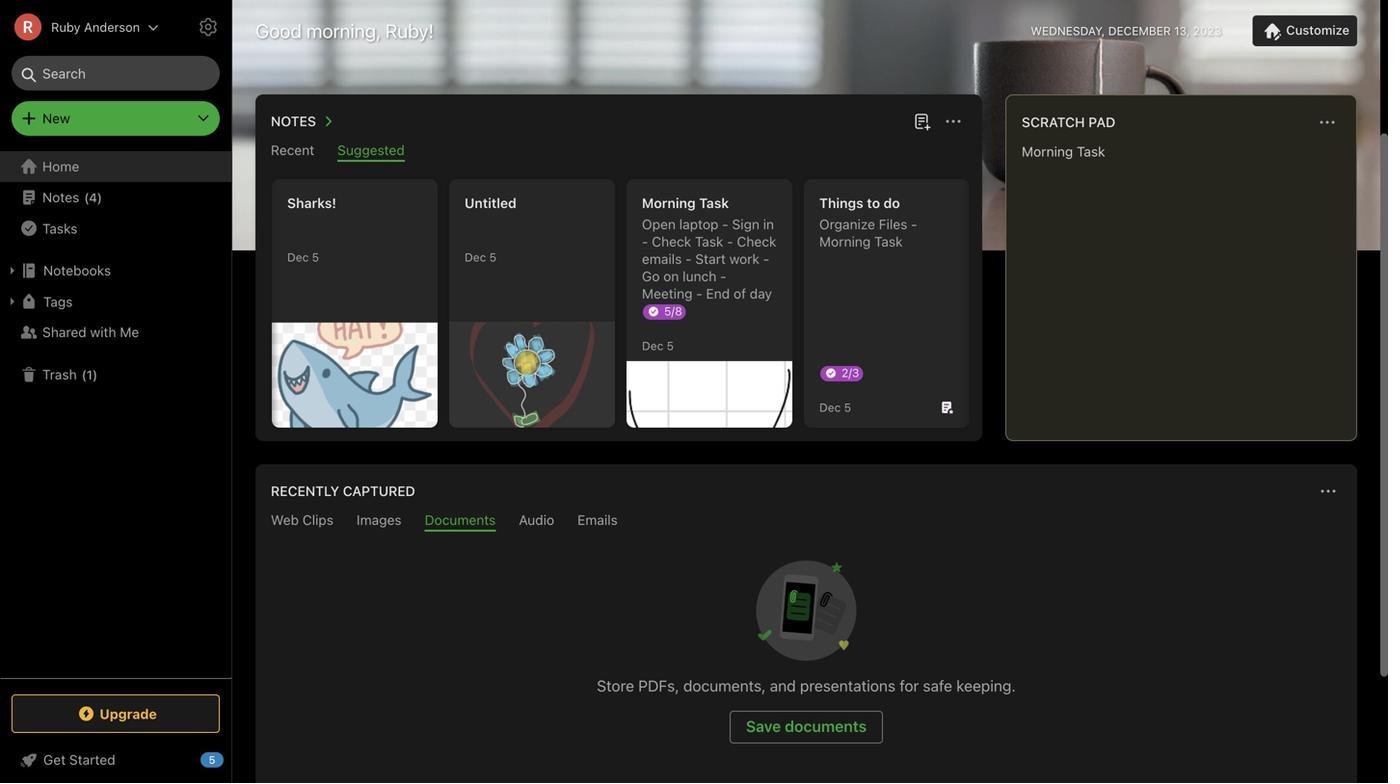 Task type: describe. For each thing, give the bounding box(es) containing it.
untitled
[[465, 195, 517, 211]]

shared with me
[[42, 324, 139, 340]]

december
[[1109, 24, 1171, 38]]

anderson
[[84, 20, 140, 34]]

dec 5 down sharks!
[[287, 251, 319, 264]]

documents
[[425, 512, 496, 528]]

audio
[[519, 512, 555, 528]]

documents,
[[683, 677, 766, 696]]

morning task open laptop - sign in - check task - check emails - start work - go on lunch - meeting - end of day
[[642, 195, 777, 302]]

start
[[696, 251, 726, 267]]

things
[[820, 195, 864, 211]]

( for trash
[[82, 368, 87, 382]]

wednesday,
[[1031, 24, 1105, 38]]

shared
[[42, 324, 86, 340]]

open
[[642, 216, 676, 232]]

day
[[750, 286, 772, 302]]

notes button
[[267, 110, 339, 133]]

pad
[[1089, 114, 1116, 130]]

save
[[746, 718, 781, 736]]

13,
[[1174, 24, 1190, 38]]

recent
[[271, 142, 314, 158]]

notes ( 4 )
[[42, 189, 102, 205]]

scratch pad button
[[1018, 111, 1116, 134]]

dec 5 down untitled
[[465, 251, 497, 264]]

end
[[706, 286, 730, 302]]

web
[[271, 512, 299, 528]]

- left sign
[[722, 216, 729, 232]]

recently
[[271, 484, 339, 499]]

of
[[734, 286, 746, 302]]

morning inside things to do organize files - morning task
[[820, 234, 871, 250]]

web clips
[[271, 512, 334, 528]]

tags button
[[0, 286, 230, 317]]

get
[[43, 753, 66, 768]]

more actions image for recently captured
[[1317, 480, 1340, 503]]

customize
[[1286, 23, 1350, 37]]

customize button
[[1253, 15, 1358, 46]]

Start writing… text field
[[1022, 144, 1356, 425]]

with
[[90, 324, 116, 340]]

lunch
[[683, 269, 717, 284]]

scratch pad
[[1022, 114, 1116, 130]]

) for trash
[[93, 368, 98, 382]]

meeting
[[642, 286, 693, 302]]

task inside things to do organize files - morning task
[[875, 234, 903, 250]]

2023
[[1193, 24, 1222, 38]]

tab list for recently captured
[[259, 512, 1354, 532]]

save documents
[[746, 718, 867, 736]]

- down "open"
[[642, 234, 648, 250]]

5 down the 5/8
[[667, 339, 674, 353]]

suggested tab panel
[[256, 162, 1164, 442]]

sharks!
[[287, 195, 337, 211]]

emails
[[578, 512, 618, 528]]

keeping.
[[957, 677, 1016, 696]]

- up lunch
[[686, 251, 692, 267]]

more actions field for recently captured
[[1315, 478, 1342, 505]]

task up start
[[695, 234, 724, 250]]

tasks
[[42, 221, 78, 236]]

4
[[89, 190, 97, 205]]

captured
[[343, 484, 415, 499]]

upgrade
[[100, 707, 157, 722]]

wednesday, december 13, 2023
[[1031, 24, 1222, 38]]

5 down 2/3
[[844, 401, 851, 415]]

documents
[[785, 718, 867, 736]]

clips
[[303, 512, 334, 528]]

emails
[[642, 251, 682, 267]]

Account field
[[0, 8, 159, 46]]

) for notes
[[97, 190, 102, 205]]

tab list for notes
[[259, 142, 979, 162]]

audio tab
[[519, 512, 555, 532]]

- up end
[[720, 269, 727, 284]]

suggested tab
[[338, 142, 405, 162]]

tags
[[43, 294, 73, 310]]

Help and Learning task checklist field
[[0, 745, 231, 776]]

sign
[[732, 216, 760, 232]]

trash
[[42, 367, 77, 383]]

images
[[357, 512, 402, 528]]

more actions field for scratch pad
[[1314, 109, 1341, 136]]

new button
[[12, 101, 220, 136]]

- inside things to do organize files - morning task
[[911, 216, 917, 232]]

click to collapse image
[[224, 748, 239, 771]]

documents tab
[[425, 512, 496, 532]]

recently captured button
[[267, 480, 415, 503]]

do
[[884, 195, 900, 211]]

notebooks link
[[0, 256, 230, 286]]

morning,
[[306, 19, 381, 42]]

expand tags image
[[5, 294, 20, 310]]

presentations
[[800, 677, 896, 696]]

save documents button
[[730, 712, 883, 744]]

go
[[642, 269, 660, 284]]



Task type: vqa. For each thing, say whether or not it's contained in the screenshot.
Recently Captured button
yes



Task type: locate. For each thing, give the bounding box(es) containing it.
1 vertical spatial morning
[[820, 234, 871, 250]]

upgrade button
[[12, 695, 220, 734]]

ruby anderson
[[51, 20, 140, 34]]

1 vertical spatial )
[[93, 368, 98, 382]]

scratch
[[1022, 114, 1085, 130]]

documents tab panel
[[256, 532, 1358, 784]]

0 horizontal spatial notes
[[42, 189, 79, 205]]

1 vertical spatial tab list
[[259, 512, 1354, 532]]

task up laptop
[[699, 195, 729, 211]]

5 inside help and learning task checklist "field"
[[209, 754, 216, 767]]

notes inside tree
[[42, 189, 79, 205]]

0 horizontal spatial morning
[[642, 195, 696, 211]]

store
[[597, 677, 634, 696]]

recently captured
[[271, 484, 415, 499]]

1 horizontal spatial check
[[737, 234, 777, 250]]

emails tab
[[578, 512, 618, 532]]

ruby!
[[386, 19, 434, 42]]

ruby
[[51, 20, 81, 34]]

dec
[[287, 251, 309, 264], [465, 251, 486, 264], [642, 339, 664, 353], [820, 401, 841, 415]]

1 check from the left
[[652, 234, 692, 250]]

safe
[[923, 677, 953, 696]]

check up the "emails"
[[652, 234, 692, 250]]

1 vertical spatial notes
[[42, 189, 79, 205]]

None search field
[[25, 56, 206, 91]]

things to do organize files - morning task
[[820, 195, 917, 250]]

tree
[[0, 151, 231, 678]]

work
[[730, 251, 760, 267]]

check down sign
[[737, 234, 777, 250]]

Search text field
[[25, 56, 206, 91]]

0 vertical spatial (
[[84, 190, 89, 205]]

- up the work
[[727, 234, 733, 250]]

morning down organize
[[820, 234, 871, 250]]

new
[[42, 110, 70, 126]]

dec 5
[[287, 251, 319, 264], [465, 251, 497, 264], [642, 339, 674, 353], [820, 401, 851, 415]]

in
[[763, 216, 774, 232]]

store pdfs, documents, and presentations for safe keeping.
[[597, 677, 1016, 696]]

0 vertical spatial tab list
[[259, 142, 979, 162]]

images tab
[[357, 512, 402, 532]]

tab list
[[259, 142, 979, 162], [259, 512, 1354, 532]]

and
[[770, 677, 796, 696]]

(
[[84, 190, 89, 205], [82, 368, 87, 382]]

) right trash
[[93, 368, 98, 382]]

0 vertical spatial notes
[[271, 113, 316, 129]]

2/3
[[842, 366, 860, 380]]

1 horizontal spatial thumbnail image
[[449, 323, 615, 428]]

on
[[664, 269, 679, 284]]

- down lunch
[[696, 286, 703, 302]]

pdfs,
[[638, 677, 679, 696]]

notes
[[271, 113, 316, 129], [42, 189, 79, 205]]

thumbnail image
[[272, 323, 438, 428], [449, 323, 615, 428], [627, 362, 793, 428]]

-
[[722, 216, 729, 232], [911, 216, 917, 232], [642, 234, 648, 250], [727, 234, 733, 250], [686, 251, 692, 267], [763, 251, 770, 267], [720, 269, 727, 284], [696, 286, 703, 302]]

good morning, ruby!
[[256, 19, 434, 42]]

tab list containing recent
[[259, 142, 979, 162]]

organize
[[820, 216, 875, 232]]

me
[[120, 324, 139, 340]]

0 horizontal spatial thumbnail image
[[272, 323, 438, 428]]

get started
[[43, 753, 115, 768]]

web clips tab
[[271, 512, 334, 532]]

files
[[879, 216, 908, 232]]

5/8
[[664, 305, 682, 318]]

expand notebooks image
[[5, 263, 20, 279]]

task
[[699, 195, 729, 211], [695, 234, 724, 250], [875, 234, 903, 250]]

more actions image for scratch pad
[[1316, 111, 1339, 134]]

morning
[[642, 195, 696, 211], [820, 234, 871, 250]]

dec 5 down 2/3
[[820, 401, 851, 415]]

more actions image
[[942, 110, 965, 133], [1316, 111, 1339, 134], [1317, 480, 1340, 503]]

1 tab list from the top
[[259, 142, 979, 162]]

notes up recent on the top of the page
[[271, 113, 316, 129]]

( down the home link
[[84, 190, 89, 205]]

1 horizontal spatial notes
[[271, 113, 316, 129]]

)
[[97, 190, 102, 205], [93, 368, 98, 382]]

1 vertical spatial (
[[82, 368, 87, 382]]

recent tab
[[271, 142, 314, 162]]

tree containing home
[[0, 151, 231, 678]]

thumbnail image for sharks!
[[272, 323, 438, 428]]

home link
[[0, 151, 231, 182]]

5 down sharks!
[[312, 251, 319, 264]]

- right the work
[[763, 251, 770, 267]]

1
[[87, 368, 93, 382]]

) inside trash ( 1 )
[[93, 368, 98, 382]]

notes down home
[[42, 189, 79, 205]]

task down files
[[875, 234, 903, 250]]

( inside notes ( 4 )
[[84, 190, 89, 205]]

More actions field
[[940, 108, 967, 135], [1314, 109, 1341, 136], [1315, 478, 1342, 505]]

tasks button
[[0, 213, 230, 244]]

to
[[867, 195, 880, 211]]

1 horizontal spatial morning
[[820, 234, 871, 250]]

2 horizontal spatial thumbnail image
[[627, 362, 793, 428]]

2 check from the left
[[737, 234, 777, 250]]

notes for notes ( 4 )
[[42, 189, 79, 205]]

0 horizontal spatial check
[[652, 234, 692, 250]]

dec 5 down the 5/8
[[642, 339, 674, 353]]

started
[[69, 753, 115, 768]]

notes inside button
[[271, 113, 316, 129]]

( for notes
[[84, 190, 89, 205]]

notes for notes
[[271, 113, 316, 129]]

0 vertical spatial )
[[97, 190, 102, 205]]

0 vertical spatial morning
[[642, 195, 696, 211]]

morning up "open"
[[642, 195, 696, 211]]

suggested
[[338, 142, 405, 158]]

laptop
[[679, 216, 719, 232]]

) inside notes ( 4 )
[[97, 190, 102, 205]]

settings image
[[197, 15, 220, 39]]

good
[[256, 19, 302, 42]]

home
[[42, 159, 79, 175]]

shared with me link
[[0, 317, 230, 348]]

5 down untitled
[[489, 251, 497, 264]]

( right trash
[[82, 368, 87, 382]]

notebooks
[[43, 263, 111, 279]]

thumbnail image for untitled
[[449, 323, 615, 428]]

morning inside morning task open laptop - sign in - check task - check emails - start work - go on lunch - meeting - end of day
[[642, 195, 696, 211]]

trash ( 1 )
[[42, 367, 98, 383]]

check
[[652, 234, 692, 250], [737, 234, 777, 250]]

2 tab list from the top
[[259, 512, 1354, 532]]

( inside trash ( 1 )
[[82, 368, 87, 382]]

5 left click to collapse 'image'
[[209, 754, 216, 767]]

tab list containing web clips
[[259, 512, 1354, 532]]

for
[[900, 677, 919, 696]]

- right files
[[911, 216, 917, 232]]

) down the home link
[[97, 190, 102, 205]]

5
[[312, 251, 319, 264], [489, 251, 497, 264], [667, 339, 674, 353], [844, 401, 851, 415], [209, 754, 216, 767]]



